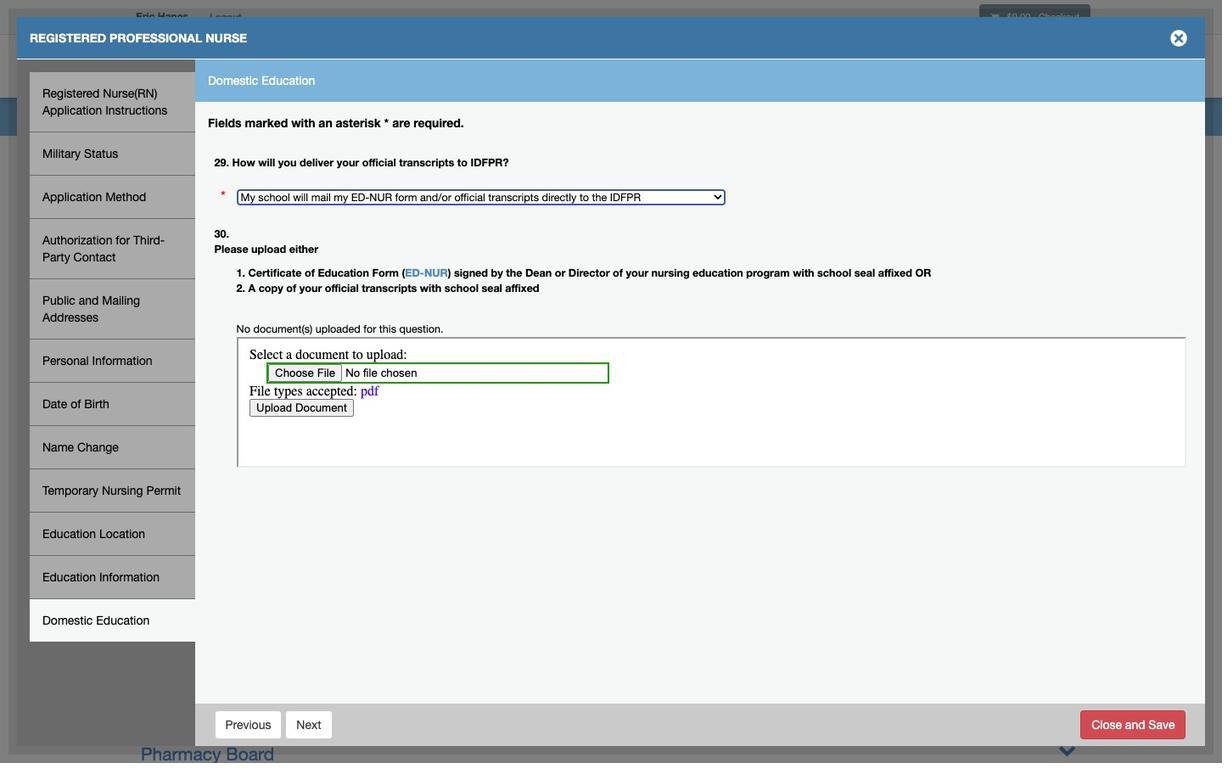 Task type: locate. For each thing, give the bounding box(es) containing it.
affixed down the
[[506, 282, 540, 295]]

nursing left permit on the bottom
[[102, 484, 143, 498]]

with down ed-nur link
[[420, 282, 442, 295]]

with left an
[[291, 116, 315, 130]]

1 vertical spatial nursing
[[141, 500, 203, 521]]

your right deliver
[[337, 156, 359, 169]]

(
[[402, 267, 405, 279]]

the
[[506, 267, 523, 279]]

2 vertical spatial your
[[300, 282, 322, 295]]

authorization
[[42, 234, 112, 247]]

0 horizontal spatial your
[[300, 282, 322, 295]]

domestic up fields
[[208, 74, 259, 87]]

transcripts left to
[[399, 156, 455, 169]]

location
[[99, 527, 145, 541]]

2 start from the top
[[132, 596, 158, 610]]

limited liability company link
[[141, 388, 347, 409]]

dental
[[141, 332, 192, 352]]

mailing
[[102, 294, 140, 307]]

of
[[305, 267, 315, 279], [613, 267, 623, 279], [286, 282, 297, 295], [71, 397, 81, 411]]

surgeon
[[364, 444, 431, 465]]

close window image
[[1166, 25, 1193, 52]]

school
[[818, 267, 852, 279], [445, 282, 479, 295]]

required.
[[414, 116, 464, 130]]

1 application from the top
[[42, 104, 102, 117]]

0 vertical spatial medical
[[141, 444, 204, 465]]

transcripts down form at left
[[362, 282, 417, 295]]

domestic education down education information
[[42, 614, 150, 628]]

apn)
[[356, 500, 397, 521]]

0 vertical spatial for
[[116, 234, 130, 247]]

domestic
[[208, 74, 259, 87], [42, 614, 93, 628]]

online services
[[983, 62, 1074, 74]]

1 vertical spatial *
[[221, 188, 226, 205]]

nursing
[[652, 267, 690, 279]]

1 vertical spatial for
[[364, 323, 377, 335]]

with
[[291, 116, 315, 130], [793, 267, 815, 279], [420, 282, 442, 295]]

either
[[289, 243, 319, 256]]

form
[[372, 267, 399, 279]]

affixed left or
[[879, 267, 913, 279]]

1 vertical spatial therapy
[[252, 716, 317, 736]]

certificate
[[248, 267, 302, 279]]

1 vertical spatial seal
[[482, 282, 503, 295]]

chevron down image
[[1059, 713, 1077, 731]]

my account link
[[875, 38, 969, 98]]

0 vertical spatial application
[[42, 104, 102, 117]]

certificate of education form ( ed-nur ) signed by the dean or director of your nursing education program with school seal affixed or a copy of your official transcripts with school seal affixed
[[248, 267, 932, 295]]

0 vertical spatial school
[[818, 267, 852, 279]]

transcripts
[[399, 156, 455, 169], [362, 282, 417, 295]]

30. please upload either
[[214, 228, 319, 256]]

chevron down image
[[1059, 330, 1077, 347], [1059, 741, 1077, 759]]

your down certificate
[[300, 282, 322, 295]]

& inside accounting board architecture board collection agency board barber, cosmetology, esthetics & nail technology board
[[396, 304, 407, 324]]

nursing board (rn, lpn & apn)
[[141, 500, 397, 521]]

0 vertical spatial information
[[92, 354, 153, 368]]

your left nursing
[[626, 267, 649, 279]]

for left third-
[[116, 234, 130, 247]]

* down 29.
[[221, 188, 226, 205]]

0 horizontal spatial for
[[116, 234, 130, 247]]

application method
[[42, 190, 146, 204]]

therapy inside detective, security, fingerprint & alarm contractor board limited liability company massage therapy board medical board (physician & surgeon & chiropractor) medical corporation
[[218, 416, 283, 437]]

your
[[337, 156, 359, 169], [626, 267, 649, 279], [300, 282, 322, 295]]

1 medical from the top
[[141, 444, 204, 465]]

military
[[42, 147, 81, 161]]

information down dental
[[92, 354, 153, 368]]

1 horizontal spatial with
[[420, 282, 442, 295]]

seal left or
[[855, 267, 876, 279]]

occupational therapy board link
[[141, 713, 1077, 736]]

0 vertical spatial therapy
[[218, 416, 283, 437]]

education left form at left
[[318, 267, 369, 279]]

1 vertical spatial start link
[[132, 596, 158, 610]]

0 horizontal spatial domestic education
[[42, 614, 150, 628]]

are
[[393, 116, 411, 130]]

2 horizontal spatial with
[[793, 267, 815, 279]]

education
[[693, 267, 744, 279]]

application down registered
[[42, 104, 102, 117]]

therapy inside occupational therapy board link
[[252, 716, 317, 736]]

official down asterisk
[[362, 156, 396, 169]]

None button
[[214, 710, 282, 739], [286, 710, 333, 739], [1081, 710, 1187, 739], [214, 710, 282, 739], [286, 710, 333, 739], [1081, 710, 1187, 739]]

information for education information
[[99, 571, 160, 584]]

application
[[42, 104, 102, 117], [42, 190, 102, 204]]

nursing down permit on the bottom
[[141, 500, 203, 521]]

0 vertical spatial your
[[337, 156, 359, 169]]

0 vertical spatial chevron down image
[[1059, 330, 1077, 347]]

how
[[232, 156, 255, 169]]

0 horizontal spatial with
[[291, 116, 315, 130]]

0 vertical spatial transcripts
[[399, 156, 455, 169]]

detective, security, fingerprint & alarm contractor board link
[[141, 360, 597, 380]]

ed-
[[405, 267, 425, 279]]

0 vertical spatial nursing
[[102, 484, 143, 498]]

0 vertical spatial domestic
[[208, 74, 259, 87]]

1 horizontal spatial seal
[[855, 267, 876, 279]]

2 application from the top
[[42, 190, 102, 204]]

public
[[42, 294, 76, 307]]

1 vertical spatial official
[[325, 282, 359, 295]]

0 vertical spatial domestic education
[[208, 74, 315, 87]]

domestic education up marked
[[208, 74, 315, 87]]

1 vertical spatial start
[[132, 596, 158, 610]]

start link
[[132, 570, 158, 583], [132, 596, 158, 610], [132, 623, 158, 636]]

0 vertical spatial *
[[384, 116, 389, 130]]

for left this
[[364, 323, 377, 335]]

or
[[555, 267, 566, 279]]

company
[[270, 388, 347, 409]]

0 vertical spatial start link
[[132, 570, 158, 583]]

education up marked
[[262, 74, 315, 87]]

1 horizontal spatial your
[[337, 156, 359, 169]]

0 vertical spatial affixed
[[879, 267, 913, 279]]

asterisk
[[336, 116, 381, 130]]

2 vertical spatial start
[[132, 623, 158, 636]]

1 horizontal spatial *
[[384, 116, 389, 130]]

1 vertical spatial transcripts
[[362, 282, 417, 295]]

information for personal information
[[92, 354, 153, 368]]

with right program
[[793, 267, 815, 279]]

therapy
[[218, 416, 283, 437], [252, 716, 317, 736]]

fields
[[208, 116, 242, 130]]

personal
[[42, 354, 89, 368]]

my
[[888, 62, 904, 74]]

0 horizontal spatial official
[[325, 282, 359, 295]]

1 vertical spatial application
[[42, 190, 102, 204]]

1 horizontal spatial official
[[362, 156, 396, 169]]

1 vertical spatial your
[[626, 267, 649, 279]]

* left "are"
[[384, 116, 389, 130]]

2 vertical spatial with
[[420, 282, 442, 295]]

seal down by
[[482, 282, 503, 295]]

0 horizontal spatial seal
[[482, 282, 503, 295]]

1 vertical spatial information
[[99, 571, 160, 584]]

29. how will you deliver your official transcripts to idfpr?
[[214, 156, 509, 169]]

1 vertical spatial medical
[[141, 472, 204, 493]]

a
[[248, 282, 256, 295]]

architecture board link
[[141, 248, 290, 268]]

chiropractor)
[[452, 444, 557, 465]]

massage
[[141, 416, 213, 437]]

1 vertical spatial school
[[445, 282, 479, 295]]

account
[[907, 62, 956, 74]]

official
[[362, 156, 396, 169], [325, 282, 359, 295]]

alarm
[[407, 360, 453, 380]]

2 start link from the top
[[132, 596, 158, 610]]

home link
[[818, 38, 875, 98]]

information down location
[[99, 571, 160, 584]]

1 chevron down image from the top
[[1059, 330, 1077, 347]]

temporary
[[42, 484, 99, 498]]

domestic down education information
[[42, 614, 93, 628]]

accounting board architecture board collection agency board barber, cosmetology, esthetics & nail technology board
[[141, 220, 591, 324]]

temporary nursing permit
[[42, 484, 181, 498]]

1 horizontal spatial for
[[364, 323, 377, 335]]

instructions
[[105, 104, 168, 117]]

2 vertical spatial start link
[[132, 623, 158, 636]]

registered
[[30, 31, 106, 45]]

0 vertical spatial seal
[[855, 267, 876, 279]]

1 start from the top
[[132, 570, 158, 583]]

medical board (physician & surgeon & chiropractor) link
[[141, 444, 557, 465]]

2 medical from the top
[[141, 472, 204, 493]]

illinois department of financial and professional regulation image
[[127, 38, 515, 93]]

online services link
[[969, 38, 1096, 98]]

name
[[42, 441, 74, 454]]

1 vertical spatial chevron down image
[[1059, 741, 1077, 759]]

0 horizontal spatial affixed
[[506, 282, 540, 295]]

education down education location
[[42, 571, 96, 584]]

school down signed
[[445, 282, 479, 295]]

3 start from the top
[[132, 623, 158, 636]]

registered nurse(rn) application instructions
[[42, 87, 168, 117]]

domestic education
[[208, 74, 315, 87], [42, 614, 150, 628]]

1 horizontal spatial school
[[818, 267, 852, 279]]

of right date
[[71, 397, 81, 411]]

school right program
[[818, 267, 852, 279]]

education
[[262, 74, 315, 87], [318, 267, 369, 279], [42, 527, 96, 541], [42, 571, 96, 584], [96, 614, 150, 628]]

1 vertical spatial domestic education
[[42, 614, 150, 628]]

idfpr?
[[471, 156, 509, 169]]

name change
[[42, 441, 119, 454]]

application up 'authorization'
[[42, 190, 102, 204]]

0 horizontal spatial school
[[445, 282, 479, 295]]

information
[[92, 354, 153, 368], [99, 571, 160, 584]]

education down temporary
[[42, 527, 96, 541]]

upload
[[251, 243, 286, 256]]

1 horizontal spatial domestic
[[208, 74, 259, 87]]

1 vertical spatial domestic
[[42, 614, 93, 628]]

official up esthetics
[[325, 282, 359, 295]]

0 vertical spatial start
[[132, 570, 158, 583]]

medical
[[141, 444, 204, 465], [141, 472, 204, 493]]

& left nail on the top left of page
[[396, 304, 407, 324]]



Task type: vqa. For each thing, say whether or not it's contained in the screenshot.
Hanes
yes



Task type: describe. For each thing, give the bounding box(es) containing it.
an
[[319, 116, 333, 130]]

start for 3rd start link from the bottom
[[132, 570, 158, 583]]

eric hanes
[[136, 10, 189, 23]]

deliver
[[300, 156, 334, 169]]

start for second start link from the bottom
[[132, 596, 158, 610]]

no document(s) uploaded for this question.
[[237, 323, 444, 335]]

cosmetology,
[[203, 304, 313, 324]]

2 chevron down image from the top
[[1059, 741, 1077, 759]]

transcripts inside certificate of education form ( ed-nur ) signed by the dean or director of your nursing education program with school seal affixed or a copy of your official transcripts with school seal affixed
[[362, 282, 417, 295]]

security,
[[226, 360, 295, 380]]

education information
[[42, 571, 160, 584]]

education down education information
[[96, 614, 150, 628]]

nurse
[[206, 31, 247, 45]]

nur
[[425, 267, 448, 279]]

by
[[491, 267, 503, 279]]

authorization for third- party contact
[[42, 234, 165, 264]]

change
[[77, 441, 119, 454]]

of down either
[[305, 267, 315, 279]]

online
[[983, 62, 1020, 74]]

education location
[[42, 527, 145, 541]]

1 horizontal spatial domestic education
[[208, 74, 315, 87]]

detective, security, fingerprint & alarm contractor board limited liability company massage therapy board medical board (physician & surgeon & chiropractor) medical corporation
[[141, 360, 597, 493]]

accounting
[[141, 220, 232, 240]]

(rn,
[[261, 500, 296, 521]]

dean
[[526, 267, 552, 279]]

director
[[569, 267, 610, 279]]

medical corporation link
[[141, 472, 304, 493]]

dental board
[[141, 332, 245, 352]]

fields marked with an asterisk * are required.
[[208, 116, 464, 130]]

detective,
[[141, 360, 221, 380]]

registered
[[42, 87, 100, 100]]

& right the surgeon
[[436, 444, 447, 465]]

0 horizontal spatial domestic
[[42, 614, 93, 628]]

status
[[84, 147, 118, 161]]

start for first start link from the bottom of the page
[[132, 623, 158, 636]]

limited
[[141, 388, 200, 409]]

lpn
[[301, 500, 335, 521]]

architecture
[[141, 248, 237, 268]]

1 vertical spatial with
[[793, 267, 815, 279]]

of right copy
[[286, 282, 297, 295]]

technology
[[447, 304, 538, 324]]

for inside authorization for third- party contact
[[116, 234, 130, 247]]

agency
[[226, 276, 286, 296]]

nail
[[412, 304, 442, 324]]

or
[[916, 267, 932, 279]]

date of birth
[[42, 397, 109, 411]]

1 vertical spatial affixed
[[506, 282, 540, 295]]

application inside the registered nurse(rn) application instructions
[[42, 104, 102, 117]]

question.
[[400, 323, 444, 335]]

logout
[[210, 11, 242, 22]]

this
[[380, 323, 397, 335]]

registered professional nurse
[[30, 31, 247, 45]]

$0.00 checkout
[[1005, 11, 1080, 22]]

copy
[[259, 282, 284, 295]]

permit
[[146, 484, 181, 498]]

1 horizontal spatial affixed
[[879, 267, 913, 279]]

document(s)
[[253, 323, 313, 335]]

2 horizontal spatial your
[[626, 267, 649, 279]]

(physician
[[262, 444, 343, 465]]

chevron down image inside dental board link
[[1059, 330, 1077, 347]]

addresses
[[42, 311, 99, 324]]

0 vertical spatial with
[[291, 116, 315, 130]]

& left alarm
[[390, 360, 402, 380]]

esthetics
[[318, 304, 391, 324]]

29.
[[214, 156, 229, 169]]

official inside certificate of education form ( ed-nur ) signed by the dean or director of your nursing education program with school seal affixed or a copy of your official transcripts with school seal affixed
[[325, 282, 359, 295]]

and
[[79, 294, 99, 307]]

1 start link from the top
[[132, 570, 158, 583]]

personal information
[[42, 354, 153, 368]]

barber, cosmetology, esthetics & nail technology board link
[[141, 304, 591, 324]]

0 horizontal spatial *
[[221, 188, 226, 205]]

third-
[[133, 234, 165, 247]]

shopping cart image
[[991, 13, 1000, 22]]

3 start link from the top
[[132, 623, 158, 636]]

eric
[[136, 10, 155, 23]]

dental board link
[[141, 330, 1077, 352]]

of right director
[[613, 267, 623, 279]]

will
[[258, 156, 275, 169]]

please
[[214, 243, 249, 256]]

massage therapy board link
[[141, 416, 336, 437]]

accounting board link
[[141, 220, 285, 240]]

0 vertical spatial official
[[362, 156, 396, 169]]

public and mailing addresses
[[42, 294, 140, 324]]

date
[[42, 397, 67, 411]]

education inside certificate of education form ( ed-nur ) signed by the dean or director of your nursing education program with school seal affixed or a copy of your official transcripts with school seal affixed
[[318, 267, 369, 279]]

checkout
[[1039, 11, 1080, 22]]

hanes
[[158, 10, 189, 23]]

occupational therapy board
[[141, 716, 370, 736]]

logout link
[[197, 0, 255, 34]]

ed-nur link
[[405, 267, 448, 279]]

collection
[[141, 276, 221, 296]]

my account
[[888, 62, 956, 74]]

occupational
[[141, 716, 247, 736]]

program
[[747, 267, 790, 279]]

to
[[458, 156, 468, 169]]

)
[[448, 267, 451, 279]]

military status
[[42, 147, 118, 161]]

& right the lpn
[[340, 500, 351, 521]]

contractor
[[458, 360, 543, 380]]

& left the surgeon
[[348, 444, 359, 465]]



